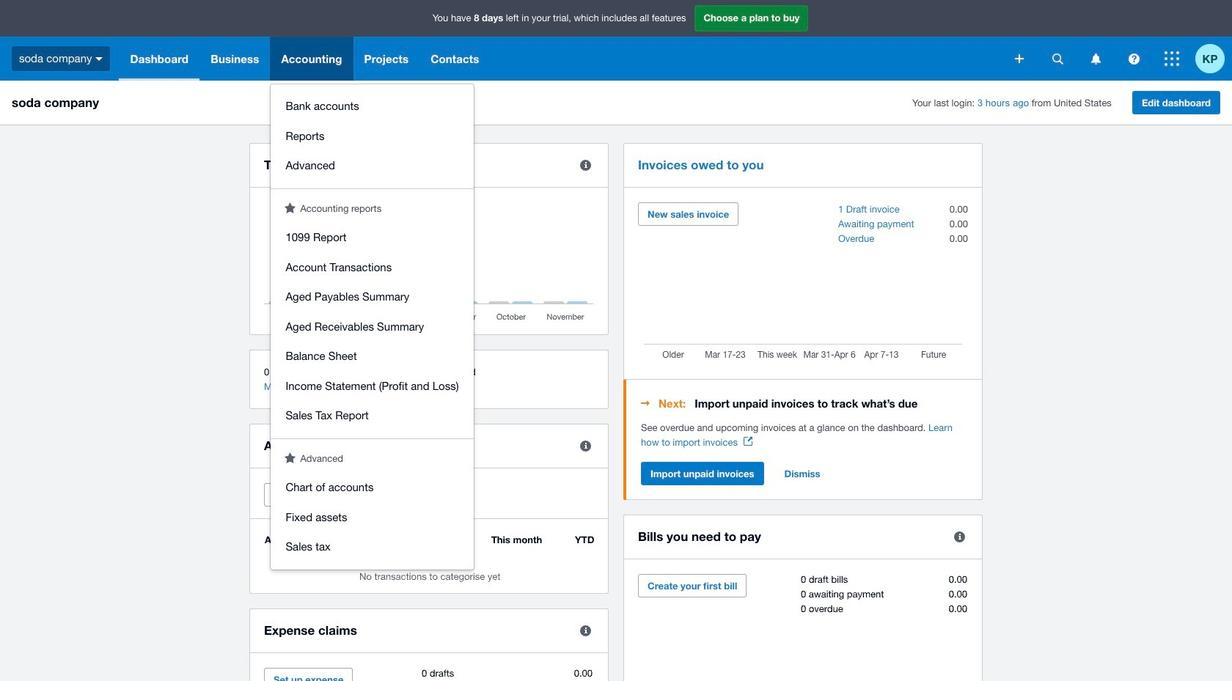 Task type: describe. For each thing, give the bounding box(es) containing it.
opens in a new tab image
[[744, 437, 753, 446]]

empty state widget for the total cash in and out feature, displaying a column graph summarising bank transaction data as total money in versus total money out across all connected bank accounts, enabling a visual comparison of the two amounts. image
[[264, 203, 594, 324]]



Task type: vqa. For each thing, say whether or not it's contained in the screenshot.
list box
yes



Task type: locate. For each thing, give the bounding box(es) containing it.
empty state of the expenses widget with a 'set up expense claims' button and a data-less table. image
[[264, 668, 594, 682]]

reports group
[[271, 216, 474, 438]]

favourites image
[[285, 452, 296, 463]]

0 horizontal spatial svg image
[[1053, 53, 1064, 64]]

svg image
[[1165, 51, 1180, 66], [1092, 53, 1101, 64], [1016, 54, 1024, 63], [96, 57, 103, 61]]

group
[[271, 84, 474, 188]]

list box
[[271, 84, 474, 570]]

banner
[[0, 0, 1233, 570]]

empty state of the bills widget with a 'create your first bill' button and an unpopulated column graph. image
[[638, 575, 969, 682]]

panel body document
[[641, 421, 969, 451], [641, 421, 969, 451]]

1 horizontal spatial svg image
[[1129, 53, 1140, 64]]

empty state of the accounts watchlist widget, featuring a 'review categories for transactions' button and a data-less table with headings 'account,' 'budget,' 'this month,' and 'ytd.' image
[[264, 534, 594, 583]]

heading
[[641, 395, 969, 412]]

2 svg image from the left
[[1129, 53, 1140, 64]]

1 svg image from the left
[[1053, 53, 1064, 64]]

advanced group
[[271, 466, 474, 570]]

svg image
[[1053, 53, 1064, 64], [1129, 53, 1140, 64]]

favourites image
[[285, 202, 296, 213]]



